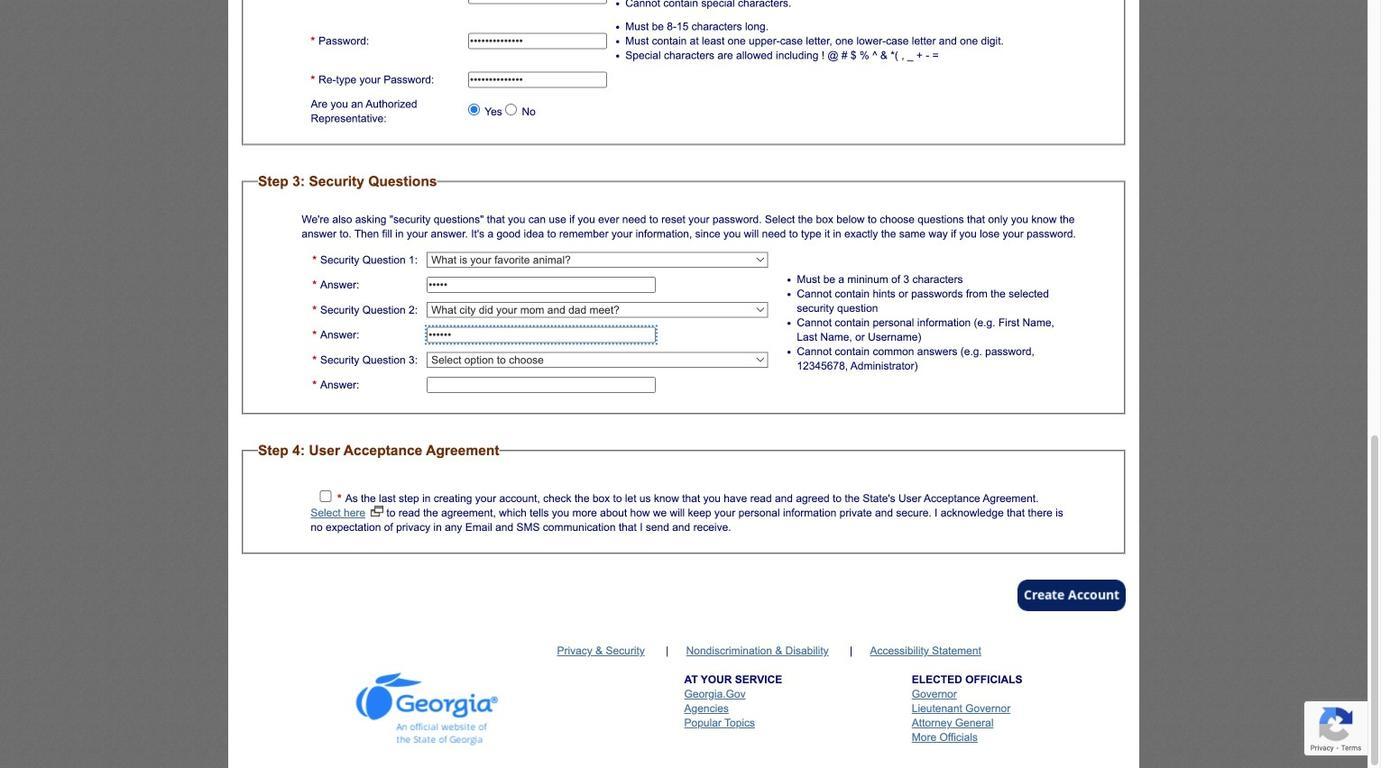 Task type: describe. For each thing, give the bounding box(es) containing it.
georgia logo image
[[356, 673, 499, 746]]

Re-type your Password password field
[[468, 72, 607, 88]]



Task type: locate. For each thing, give the bounding box(es) containing it.
None image field
[[1018, 580, 1126, 612]]

None text field
[[468, 0, 607, 4]]

opens a new window image
[[369, 506, 384, 517]]

None radio
[[505, 104, 517, 116]]

None checkbox
[[320, 491, 332, 503]]

None radio
[[468, 104, 480, 116]]

None password field
[[468, 33, 607, 49], [427, 277, 656, 293], [427, 327, 656, 343], [427, 377, 656, 393], [468, 33, 607, 49], [427, 277, 656, 293], [427, 327, 656, 343], [427, 377, 656, 393]]



